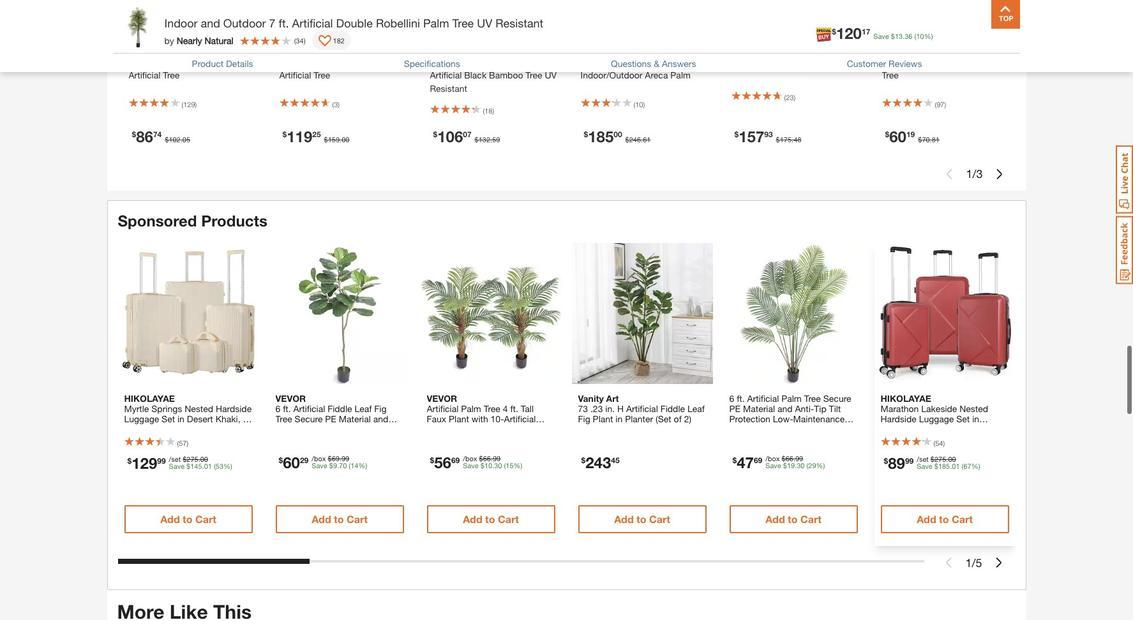 Task type: describe. For each thing, give the bounding box(es) containing it.
plant inside 'vevor artificial ​palm tree 4 ft. tall faux plant with 10-artificial leaves and moss-covered potting soil lifelike fake tree'
[[449, 414, 469, 425]]

hikolayae myrtle springs nested hardside luggage set in desert khaki, 5 piece - tsa compliant
[[124, 393, 252, 435]]

. inside $ 60 19 $ 70 . 81
[[930, 135, 932, 144]]

leaves
[[427, 424, 455, 435]]

92121 button
[[293, 24, 337, 37]]

in inside vanity art 73 .23 in. h artificial fiddle leaf fig plant in planter (set of 2)
[[616, 414, 623, 425]]

5 to from the left
[[788, 513, 798, 525]]

99 inside $ 89 99 /set $ 275 . 00 save $ 185 . 01 ( 67 %)
[[905, 456, 914, 466]]

6 inside 6 ft. artificial palm tree secure pe material and anti-tip tilt protection low-maintenance plant
[[729, 393, 734, 404]]

anti- inside 6 ft. artificial palm tree secure pe material and anti-tip tilt protection low-maintenance plant
[[795, 403, 814, 414]]

protection inside vevor 6 ft. artificial fiddle leaf fig tree secure pe material and anti-tip tilt protection low- maintenance faux plant
[[324, 424, 365, 435]]

myrtle springs nested hardside luggage set in desert khaki, 5 piece - tsa compliant image
[[118, 243, 259, 384]]

18
[[485, 107, 493, 115]]

diy button
[[867, 15, 908, 46]]

protection inside 6 ft. artificial palm tree secure pe material and anti-tip tilt protection low-maintenance plant
[[729, 414, 771, 425]]

) for 86
[[195, 100, 197, 108]]

indoor for 119
[[279, 56, 305, 67]]

save for 89
[[917, 462, 933, 471]]

%) for 60
[[358, 462, 367, 470]]

feedback link image
[[1116, 216, 1133, 285]]

( inside $ 89 99 /set $ 275 . 00 save $ 185 . 01 ( 67 %)
[[962, 462, 964, 471]]

vanity
[[578, 393, 604, 404]]

29 inside $ 60 29 /box $ 69 . 99 save $ 9 . 70 ( 14 %)
[[300, 456, 309, 465]]

119
[[287, 128, 312, 146]]

uv inside nearly natural indoor and outdoor 6 ft. artificial black bamboo tree uv resistant
[[545, 70, 557, 80]]

15
[[506, 462, 514, 470]]

. inside $ 185 00 $ 246 . 61
[[641, 135, 643, 144]]

( 57 )
[[177, 439, 188, 448]]

paradise for 60
[[934, 56, 969, 67]]

cart for myrtle springs nested hardside luggage set in desert khaki, 5 piece - tsa compliant
[[195, 513, 216, 525]]

diy
[[880, 33, 896, 45]]

5 cart from the left
[[801, 513, 822, 525]]

10pm
[[242, 24, 269, 36]]

/box for 60
[[312, 455, 326, 463]]

add for vevor artificial ​palm tree 4 ft. tall faux plant with 10-artificial leaves and moss-covered potting soil lifelike fake tree
[[463, 513, 482, 525]]

ft. inside 'vevor artificial ​palm tree 4 ft. tall faux plant with 10-artificial leaves and moss-covered potting soil lifelike fake tree'
[[510, 403, 518, 414]]

to for 73 .23 in. h artificial fiddle leaf fig plant in planter (set of 2)
[[637, 513, 646, 525]]

( 129 )
[[182, 100, 197, 108]]

hawaii
[[775, 56, 802, 67]]

157
[[739, 128, 764, 146]]

next slide image
[[994, 169, 1005, 179]]

$ 89 99 /set $ 275 . 00 save $ 185 . 01 ( 67 %)
[[884, 455, 980, 472]]

93
[[764, 130, 773, 139]]

( 3 )
[[332, 100, 340, 108]]

5 add from the left
[[766, 513, 785, 525]]

leaf inside vevor 6 ft. artificial fiddle leaf fig tree secure pe material and anti-tip tilt protection low- maintenance faux plant
[[355, 403, 372, 414]]

19 inside $ 47 69 /box $ 66 . 99 save $ 19 . 30 ( 29 %)
[[787, 462, 795, 470]]

$ 185 00 $ 246 . 61
[[584, 128, 651, 146]]

add to cart button for hikolayae myrtle springs nested hardside luggage set in desert khaki, 5 piece - tsa compliant
[[124, 506, 253, 534]]

5 ft. artificial paradise palm silk tree image
[[876, 0, 1016, 35]]

$ 86 74 $ 102 . 05
[[132, 128, 190, 146]]

luggage for 89
[[919, 414, 954, 425]]

1 / 5
[[966, 556, 982, 570]]

1 / 3
[[966, 167, 983, 181]]

resistant inside "nearly natural 6.5 ft. artificial uv resistant indoor/outdoor areca palm"
[[655, 56, 692, 67]]

mira mesa 10pm
[[189, 24, 269, 36]]

to for artificial ​palm tree 4 ft. tall faux plant with 10-artificial leaves and moss-covered potting soil lifelike fake tree
[[485, 513, 495, 525]]

fiddle inside vanity art 73 .23 in. h artificial fiddle leaf fig plant in planter (set of 2)
[[661, 403, 685, 414]]

129 for (
[[183, 100, 195, 108]]

53
[[216, 462, 223, 471]]

67
[[964, 462, 972, 471]]

springs
[[151, 403, 182, 414]]

4
[[503, 403, 508, 414]]

cart for marathon lakeside nested hardside luggage set in maroon red, 3 piece - tsa compliant
[[952, 513, 973, 525]]

red,
[[914, 424, 933, 435]]

vevor for 56
[[427, 393, 457, 404]]

questions & answers
[[611, 58, 696, 69]]

/ for 3
[[973, 167, 977, 181]]

bamboo
[[489, 70, 523, 80]]

nearly for 119
[[279, 44, 307, 55]]

ft. inside nearly natural indoor 6 ft. paradise palm artificial tree
[[164, 56, 172, 67]]

1 for 1 / 5
[[966, 556, 972, 570]]

ft. inside vevor 6 ft. artificial fiddle leaf fig tree secure pe material and anti-tip tilt protection low- maintenance faux plant
[[283, 403, 291, 414]]

/ for 5
[[972, 556, 976, 570]]

add for hikolayae myrtle springs nested hardside luggage set in desert khaki, 5 piece - tsa compliant
[[160, 513, 180, 525]]

%) for 89
[[972, 462, 980, 471]]

low- inside 6 ft. artificial palm tree secure pe material and anti-tip tilt protection low-maintenance plant
[[773, 414, 793, 425]]

ft. inside "nearly natural 5 ft. artificial paradise palm silk tree"
[[890, 56, 897, 67]]

services
[[812, 33, 851, 45]]

leaf inside vanity art 73 .23 in. h artificial fiddle leaf fig plant in planter (set of 2)
[[688, 403, 705, 414]]

next slide image
[[994, 558, 1004, 568]]

07
[[463, 130, 472, 139]]

artificial inside "nearly natural 6.5 ft. artificial uv resistant indoor/outdoor areca palm"
[[606, 56, 638, 67]]

( inside $ 60 29 /box $ 69 . 99 save $ 9 . 70 ( 14 %)
[[349, 462, 351, 470]]

nearly for 185
[[581, 44, 608, 55]]

01 for 89
[[952, 462, 960, 471]]

89
[[888, 455, 905, 472]]

to for myrtle springs nested hardside luggage set in desert khaki, 5 piece - tsa compliant
[[183, 513, 193, 525]]

47
[[737, 454, 754, 472]]

nearly natural indoor 6 ft. paradise palm artificial tree
[[129, 44, 232, 80]]

artificial inside nearly natural indoor 6 ft. paradise palm artificial tree
[[129, 70, 160, 80]]

pe inside 6 ft. artificial palm tree secure pe material and anti-tip tilt protection low-maintenance plant
[[729, 403, 741, 414]]

secure inside vevor 6 ft. artificial fiddle leaf fig tree secure pe material and anti-tip tilt protection low- maintenance faux plant
[[295, 414, 323, 425]]

luggage for 129
[[124, 414, 159, 425]]

6ft.
[[760, 56, 773, 67]]

00 inside $ 89 99 /set $ 275 . 00 save $ 185 . 01 ( 67 %)
[[948, 455, 956, 463]]

tsa for 89
[[973, 424, 990, 435]]

145
[[190, 462, 202, 471]]

marathon
[[881, 403, 919, 414]]

me
[[937, 33, 951, 45]]

faux inside vevor 6 ft. artificial fiddle leaf fig tree secure pe material and anti-tip tilt protection low- maintenance faux plant
[[329, 434, 349, 445]]

$ 60 19 $ 70 . 81
[[885, 128, 940, 146]]

1 vertical spatial 10
[[635, 100, 643, 108]]

nearly natural 6.5 ft. artificial uv resistant indoor/outdoor areca palm
[[581, 44, 692, 80]]

fiddle inside vevor 6 ft. artificial fiddle leaf fig tree secure pe material and anti-tip tilt protection low- maintenance faux plant
[[328, 403, 352, 414]]

add to cart button for vevor artificial ​palm tree 4 ft. tall faux plant with 10-artificial leaves and moss-covered potting soil lifelike fake tree
[[427, 506, 555, 534]]

in for 129
[[177, 414, 184, 425]]

double
[[336, 16, 373, 30]]

save for 60
[[312, 462, 327, 470]]

99 for 60
[[342, 455, 349, 463]]

material inside 6 ft. artificial palm tree secure pe material and anti-tip tilt protection low-maintenance plant
[[743, 403, 775, 414]]

indoor and outdoor 6 ft. artificial black bamboo tree uv resistant image
[[424, 0, 564, 35]]

save for 56
[[463, 462, 479, 470]]

6 ft. artificial palm tree secure pe material and anti-tip tilt protection low-maintenance plant link
[[729, 393, 858, 435]]

customer reviews
[[847, 58, 922, 69]]

artificial inside vevor 6 ft. artificial fiddle leaf fig tree secure pe material and anti-tip tilt protection low- maintenance faux plant
[[293, 403, 325, 414]]

the home depot logo image
[[117, 10, 158, 51]]

( 34 )
[[294, 36, 306, 44]]

vevor for 60
[[276, 393, 306, 404]]

artificial inside nearly natural indoor 6ft. hawaii artificial palm
[[804, 56, 836, 67]]

and inside vevor 6 ft. artificial fiddle leaf fig tree secure pe material and anti-tip tilt protection low- maintenance faux plant
[[373, 414, 388, 425]]

( 10 )
[[634, 100, 645, 108]]

material inside vevor 6 ft. artificial fiddle leaf fig tree secure pe material and anti-tip tilt protection low- maintenance faux plant
[[339, 414, 371, 425]]

pe inside vevor 6 ft. artificial fiddle leaf fig tree secure pe material and anti-tip tilt protection low- maintenance faux plant
[[325, 414, 336, 425]]

0 horizontal spatial uv
[[477, 16, 492, 30]]

( inside $ 56 69 /box $ 66 . 99 save $ 10 . 30 ( 15 %)
[[504, 462, 506, 470]]

81
[[932, 135, 940, 144]]

34
[[296, 36, 304, 44]]

86
[[136, 128, 153, 146]]

) for 89
[[943, 439, 945, 448]]

in. for 7
[[315, 56, 325, 67]]

hikolayae marathon lakeside nested hardside luggage set in maroon red, 3 piece - tsa compliant
[[881, 393, 990, 445]]

add to cart button for vevor 6 ft. artificial fiddle leaf fig tree secure pe material and anti-tip tilt protection low- maintenance faux plant
[[276, 506, 404, 534]]

05
[[182, 135, 190, 144]]

set for 89
[[957, 414, 970, 425]]

palm inside nearly natural indoor 6 ft. paradise palm artificial tree
[[212, 56, 232, 67]]

$ 157 93 $ 175 . 48
[[735, 128, 802, 146]]

tree inside vevor 6 ft. artificial fiddle leaf fig tree secure pe material and anti-tip tilt protection low- maintenance faux plant
[[276, 414, 292, 425]]

mira
[[189, 24, 209, 36]]

click to redirect to view my cart page image
[[987, 15, 1002, 31]]

artificial inside vanity art 73 .23 in. h artificial fiddle leaf fig plant in planter (set of 2)
[[626, 403, 658, 414]]

tip inside 6 ft. artificial palm tree secure pe material and anti-tip tilt protection low-maintenance plant
[[814, 403, 827, 414]]

and inside nearly natural indoor and outdoor 6 ft. artificial black bamboo tree uv resistant
[[458, 56, 473, 67]]

243
[[586, 454, 611, 472]]

tree inside "nearly natural 5 ft. artificial paradise palm silk tree"
[[882, 70, 899, 80]]

9
[[333, 462, 337, 470]]

70 inside $ 60 29 /box $ 69 . 99 save $ 9 . 70 ( 14 %)
[[339, 462, 347, 470]]

. inside $ 157 93 $ 175 . 48
[[792, 135, 794, 144]]

indoor and outdoor 7 ft. artificial double robellini palm tree uv resistant
[[164, 16, 544, 30]]

hikolayae for 129
[[124, 393, 175, 404]]

5 inside hikolayae myrtle springs nested hardside luggage set in desert khaki, 5 piece - tsa compliant
[[243, 414, 248, 425]]

​palm
[[461, 403, 481, 414]]

6 inside nearly natural indoor and outdoor 6 ft. artificial black bamboo tree uv resistant
[[511, 56, 516, 67]]

$ 47 69 /box $ 66 . 99 save $ 19 . 30 ( 29 %)
[[733, 454, 825, 472]]

66 for 47
[[786, 455, 794, 463]]

cart for 6 ft. artificial fiddle leaf fig tree secure pe material and anti-tip tilt protection low- maintenance faux plant
[[347, 513, 368, 525]]

to for marathon lakeside nested hardside luggage set in maroon red, 3 piece - tsa compliant
[[939, 513, 949, 525]]

0 vertical spatial outdoor
[[223, 16, 266, 30]]

natural for 60
[[912, 44, 943, 55]]

nearly natural indoor and outdoor 6 ft. artificial black bamboo tree uv resistant
[[430, 44, 557, 94]]

artificial inside nearly natural indoor and outdoor 6 ft. artificial black bamboo tree uv resistant
[[430, 70, 462, 80]]

- for 89
[[967, 424, 971, 435]]

7 for outdoor
[[269, 16, 276, 30]]

17
[[862, 27, 870, 36]]

natural for 106
[[460, 44, 491, 55]]

add to cart for vevor artificial ​palm tree 4 ft. tall faux plant with 10-artificial leaves and moss-covered potting soil lifelike fake tree
[[463, 513, 519, 525]]

save right the 17
[[874, 32, 889, 40]]

13
[[895, 32, 903, 40]]

99 for 56
[[493, 455, 501, 463]]

$ inside $ 243 45
[[581, 456, 586, 465]]

102
[[169, 135, 181, 144]]

) for 157
[[794, 93, 796, 101]]

6 ft. artificial palm tree secure pe material and anti-tip tilt protection low-maintenance plant
[[729, 393, 851, 435]]

planter
[[625, 414, 653, 425]]

0 vertical spatial 10
[[916, 32, 924, 40]]

66 for 56
[[483, 455, 491, 463]]

hardside for 129
[[216, 403, 252, 414]]

00 inside $ 129 99 /set $ 275 . 00 save $ 145 . 01 ( 53 %)
[[200, 455, 208, 463]]

) for 185
[[643, 100, 645, 108]]

. inside $ 106 07 $ 132 . 59
[[490, 135, 492, 144]]

6 inside nearly natural indoor 6 ft. paradise palm artificial tree
[[157, 56, 162, 67]]

nearly for 60
[[882, 44, 909, 55]]

resistant inside nearly natural indoor and outdoor 6 ft. artificial black bamboo tree uv resistant
[[430, 83, 467, 94]]

sponsored products
[[118, 212, 267, 230]]

vevor 6 ft. artificial fiddle leaf fig tree secure pe material and anti-tip tilt protection low- maintenance faux plant
[[276, 393, 388, 445]]

1 horizontal spatial resistant
[[496, 16, 544, 30]]

indoor 6ft. hawaii artificial palm image
[[725, 0, 865, 35]]

tree inside 6 ft. artificial palm tree secure pe material and anti-tip tilt protection low-maintenance plant
[[804, 393, 821, 404]]

. inside $ 86 74 $ 102 . 05
[[181, 135, 182, 144]]

99 inside $ 129 99 /set $ 275 . 00 save $ 145 . 01 ( 53 %)
[[157, 456, 166, 466]]

artificial inside "nearly natural 5 ft. artificial paradise palm silk tree"
[[900, 56, 932, 67]]

( 23 )
[[784, 93, 796, 101]]

14
[[351, 462, 358, 470]]

6 ft. artificial palm tree secure pe material and anti-tip tilt protection low-maintenance plant image
[[723, 243, 864, 384]]

6 inside vevor 6 ft. artificial fiddle leaf fig tree secure pe material and anti-tip tilt protection low- maintenance faux plant
[[276, 403, 280, 414]]

products
[[201, 212, 267, 230]]

97
[[937, 100, 945, 108]]

( inside $ 47 69 /box $ 66 . 99 save $ 19 . 30 ( 29 %)
[[807, 462, 809, 470]]

plant inside 6 ft. artificial palm tree secure pe material and anti-tip tilt protection low-maintenance plant
[[729, 424, 750, 435]]

moss-
[[475, 424, 501, 435]]

$ 60 29 /box $ 69 . 99 save $ 9 . 70 ( 14 %)
[[279, 454, 367, 472]]

nearly right the by
[[177, 35, 202, 46]]

lifelike
[[475, 434, 503, 445]]

ft. inside nearly natural indoor and outdoor 6 ft. artificial black bamboo tree uv resistant
[[519, 56, 527, 67]]

3 inside hikolayae marathon lakeside nested hardside luggage set in maroon red, 3 piece - tsa compliant
[[935, 424, 940, 435]]

185 inside $ 89 99 /set $ 275 . 00 save $ 185 . 01 ( 67 %)
[[938, 462, 950, 471]]

/box for 47
[[766, 455, 780, 463]]

00 inside $ 119 25 $ 159 . 00
[[342, 135, 349, 144]]

0 horizontal spatial 3
[[334, 100, 338, 108]]

246
[[629, 135, 641, 144]]

compliant for 129
[[174, 424, 215, 435]]

natural for 185
[[610, 44, 642, 55]]

tilt inside 6 ft. artificial palm tree secure pe material and anti-tip tilt protection low-maintenance plant
[[829, 403, 841, 414]]

top button
[[991, 0, 1020, 29]]

99 for 47
[[796, 455, 803, 463]]

( inside $ 129 99 /set $ 275 . 00 save $ 145 . 01 ( 53 %)
[[214, 462, 216, 471]]

robellini
[[376, 16, 420, 30]]

and inside 'vevor artificial ​palm tree 4 ft. tall faux plant with 10-artificial leaves and moss-covered potting soil lifelike fake tree'
[[458, 424, 473, 435]]

ft. inside 6 ft. artificial palm tree secure pe material and anti-tip tilt protection low-maintenance plant
[[737, 393, 745, 404]]

74
[[153, 130, 162, 139]]

khaki,
[[216, 414, 240, 425]]

(set
[[656, 414, 672, 425]]

nearly natural indoor 6ft. hawaii artificial palm
[[731, 44, 859, 67]]

60 for $ 60 29 /box $ 69 . 99 save $ 9 . 70 ( 14 %)
[[283, 454, 300, 472]]

palm inside nearly natural indoor 7 in. cycas palm artificial tree
[[354, 56, 375, 67]]

182 button
[[312, 31, 351, 50]]

69 inside $ 60 29 /box $ 69 . 99 save $ 9 . 70 ( 14 %)
[[332, 455, 340, 463]]

tree inside nearly natural indoor 7 in. cycas palm artificial tree
[[314, 70, 330, 80]]

129 for $
[[132, 455, 157, 472]]

palm inside "nearly natural 5 ft. artificial paradise palm silk tree"
[[972, 56, 992, 67]]

natural up product details
[[205, 35, 233, 46]]



Task type: vqa. For each thing, say whether or not it's contained in the screenshot.
$ 56 69 /box $ 66 . 99 Save $ 10 . 30 ( 15 %)
yes



Task type: locate. For each thing, give the bounding box(es) containing it.
save for 47
[[766, 462, 781, 470]]

tip inside vevor 6 ft. artificial fiddle leaf fig tree secure pe material and anti-tip tilt protection low- maintenance faux plant
[[295, 424, 307, 435]]

and up $ 47 69 /box $ 66 . 99 save $ 19 . 30 ( 29 %)
[[778, 403, 793, 414]]

natural for 119
[[309, 44, 340, 55]]

0 vertical spatial 5
[[882, 56, 887, 67]]

indoor for 157
[[731, 56, 757, 67]]

1 horizontal spatial hikolayae
[[881, 393, 931, 404]]

save inside $ 129 99 /set $ 275 . 00 save $ 145 . 01 ( 53 %)
[[169, 462, 185, 471]]

0 horizontal spatial secure
[[295, 414, 323, 425]]

/set for 89
[[917, 455, 929, 463]]

1 to from the left
[[183, 513, 193, 525]]

) for 60
[[945, 100, 946, 108]]

275 down the '57'
[[187, 455, 198, 463]]

7 right 10pm
[[269, 16, 276, 30]]

natural up the cycas
[[309, 44, 340, 55]]

69 for 47
[[754, 456, 763, 465]]

1 vertical spatial uv
[[640, 56, 652, 67]]

0 horizontal spatial fig
[[374, 403, 387, 414]]

%) left me
[[924, 32, 933, 40]]

marathon lakeside nested hardside luggage set in maroon red, 3 piece - tsa compliant image
[[874, 243, 1015, 384]]

6.5
[[581, 56, 593, 67]]

nested for 129
[[185, 403, 213, 414]]

plant left with
[[449, 414, 469, 425]]

275 down ( 54 )
[[935, 455, 946, 463]]

set for 129
[[162, 414, 175, 425]]

2 275 from the left
[[935, 455, 946, 463]]

1 horizontal spatial low-
[[773, 414, 793, 425]]

10-
[[491, 414, 504, 425]]

1 horizontal spatial 3
[[935, 424, 940, 435]]

1 horizontal spatial piece
[[943, 424, 965, 435]]

paradise down by nearly natural
[[175, 56, 210, 67]]

outdoor up the details
[[223, 16, 266, 30]]

99 down the maroon
[[905, 456, 914, 466]]

nested left khaki,
[[185, 403, 213, 414]]

maroon
[[881, 424, 911, 435]]

indoor/outdoor
[[581, 70, 643, 80]]

save
[[874, 32, 889, 40], [312, 462, 327, 470], [463, 462, 479, 470], [766, 462, 781, 470], [169, 462, 185, 471], [917, 462, 933, 471]]

1 luggage from the left
[[124, 414, 159, 425]]

in. inside vanity art 73 .23 in. h artificial fiddle leaf fig plant in planter (set of 2)
[[605, 403, 615, 414]]

) for 129
[[187, 439, 188, 448]]

99 left 145
[[157, 456, 166, 466]]

1 left next slide icon
[[966, 556, 972, 570]]

customer reviews button
[[847, 58, 922, 69], [847, 58, 922, 69]]

outdoor inside nearly natural indoor and outdoor 6 ft. artificial black bamboo tree uv resistant
[[476, 56, 509, 67]]

2 piece from the left
[[943, 424, 965, 435]]

plant inside vevor 6 ft. artificial fiddle leaf fig tree secure pe material and anti-tip tilt protection low- maintenance faux plant
[[351, 434, 372, 445]]

10 inside $ 56 69 /box $ 66 . 99 save $ 10 . 30 ( 15 %)
[[485, 462, 492, 470]]

1 set from the left
[[162, 414, 175, 425]]

indoor for 106
[[430, 56, 456, 67]]

0 horizontal spatial tilt
[[309, 424, 321, 435]]

0 horizontal spatial 30
[[494, 462, 502, 470]]

in. left h
[[605, 403, 615, 414]]

mesa
[[212, 24, 237, 36]]

lakeside
[[922, 403, 957, 414]]

0 horizontal spatial 129
[[132, 455, 157, 472]]

pe right 2)
[[729, 403, 741, 414]]

0 horizontal spatial low-
[[367, 424, 388, 435]]

69 inside $ 47 69 /box $ 66 . 99 save $ 19 . 30 ( 29 %)
[[754, 456, 763, 465]]

2 /set from the left
[[917, 455, 929, 463]]

0 vertical spatial anti-
[[795, 403, 814, 414]]

nearly natural 5 ft. artificial paradise palm silk tree
[[882, 44, 1009, 80]]

and
[[201, 16, 220, 30], [458, 56, 473, 67], [778, 403, 793, 414], [373, 414, 388, 425], [458, 424, 473, 435]]

sponsored
[[118, 212, 197, 230]]

this is the first slide image left 1 / 5
[[944, 558, 954, 568]]

nearly down 'indoor 6ft. hawaii artificial palm' image
[[731, 44, 759, 55]]

129 up the 05
[[183, 100, 195, 108]]

3 add from the left
[[463, 513, 482, 525]]

maintenance up $ 47 69 /box $ 66 . 99 save $ 19 . 30 ( 29 %)
[[793, 414, 845, 425]]

add for vevor 6 ft. artificial fiddle leaf fig tree secure pe material and anti-tip tilt protection low- maintenance faux plant
[[312, 513, 331, 525]]

1 vertical spatial 60
[[283, 454, 300, 472]]

0 horizontal spatial leaf
[[355, 403, 372, 414]]

cart for 73 .23 in. h artificial fiddle leaf fig plant in planter (set of 2)
[[649, 513, 670, 525]]

material up 47
[[743, 403, 775, 414]]

this is the first slide image for 1 / 3
[[945, 169, 955, 179]]

0 horizontal spatial pe
[[325, 414, 336, 425]]

resistant up areca
[[655, 56, 692, 67]]

hikolayae inside hikolayae marathon lakeside nested hardside luggage set in maroon red, 3 piece - tsa compliant
[[881, 393, 931, 404]]

1 horizontal spatial 30
[[797, 462, 805, 470]]

hardside right desert
[[216, 403, 252, 414]]

/set inside $ 89 99 /set $ 275 . 00 save $ 185 . 01 ( 67 %)
[[917, 455, 929, 463]]

2 tsa from the left
[[973, 424, 990, 435]]

anti- up $ 60 29 /box $ 69 . 99 save $ 9 . 70 ( 14 %)
[[276, 424, 295, 435]]

natural inside "nearly natural 5 ft. artificial paradise palm silk tree"
[[912, 44, 943, 55]]

me button
[[924, 15, 964, 46]]

/
[[973, 167, 977, 181], [972, 556, 976, 570]]

nested inside hikolayae marathon lakeside nested hardside luggage set in maroon red, 3 piece - tsa compliant
[[960, 403, 988, 414]]

1 horizontal spatial in
[[616, 414, 623, 425]]

56
[[434, 454, 451, 472]]

) for 119
[[338, 100, 340, 108]]

natural inside nearly natural indoor and outdoor 6 ft. artificial black bamboo tree uv resistant
[[460, 44, 491, 55]]

faux inside 'vevor artificial ​palm tree 4 ft. tall faux plant with 10-artificial leaves and moss-covered potting soil lifelike fake tree'
[[427, 414, 446, 425]]

in. left the cycas
[[315, 56, 325, 67]]

2 paradise from the left
[[934, 56, 969, 67]]

- inside hikolayae myrtle springs nested hardside luggage set in desert khaki, 5 piece - tsa compliant
[[149, 424, 152, 435]]

%) down 6 ft. artificial palm tree secure pe material and anti-tip tilt protection low-maintenance plant link
[[816, 462, 825, 470]]

$ 129 99 /set $ 275 . 00 save $ 145 . 01 ( 53 %)
[[127, 455, 232, 472]]

h
[[617, 403, 624, 414]]

30 inside $ 47 69 /box $ 66 . 99 save $ 19 . 30 ( 29 %)
[[797, 462, 805, 470]]

%) down hikolayae marathon lakeside nested hardside luggage set in maroon red, 3 piece - tsa compliant
[[972, 462, 980, 471]]

0 horizontal spatial -
[[149, 424, 152, 435]]

1 vertical spatial /
[[972, 556, 976, 570]]

1 horizontal spatial maintenance
[[793, 414, 845, 425]]

2 30 from the left
[[797, 462, 805, 470]]

2 in from the left
[[616, 414, 623, 425]]

275
[[187, 455, 198, 463], [935, 455, 946, 463]]

3 add to cart button from the left
[[427, 506, 555, 534]]

What can we help you find today? search field
[[360, 17, 711, 44]]

specifications button
[[404, 58, 460, 69], [404, 58, 460, 69]]

73 .23 in. h artificial fiddle leaf fig plant in planter (set of 2) image
[[572, 243, 713, 384]]

save inside $ 60 29 /box $ 69 . 99 save $ 9 . 70 ( 14 %)
[[312, 462, 327, 470]]

1 nested from the left
[[185, 403, 213, 414]]

2 luggage from the left
[[919, 414, 954, 425]]

1 66 from the left
[[483, 455, 491, 463]]

29 down 6 ft. artificial palm tree secure pe material and anti-tip tilt protection low-maintenance plant link
[[809, 462, 816, 470]]

2 add from the left
[[312, 513, 331, 525]]

hardside inside hikolayae myrtle springs nested hardside luggage set in desert khaki, 5 piece - tsa compliant
[[216, 403, 252, 414]]

nested inside hikolayae myrtle springs nested hardside luggage set in desert khaki, 5 piece - tsa compliant
[[185, 403, 213, 414]]

secure inside 6 ft. artificial palm tree secure pe material and anti-tip tilt protection low-maintenance plant
[[823, 393, 851, 404]]

uv inside "nearly natural 6.5 ft. artificial uv resistant indoor/outdoor areca palm"
[[640, 56, 652, 67]]

/box right 47
[[766, 455, 780, 463]]

ft.
[[279, 16, 289, 30], [164, 56, 172, 67], [519, 56, 527, 67], [596, 56, 604, 67], [890, 56, 897, 67], [737, 393, 745, 404], [283, 403, 291, 414], [510, 403, 518, 414]]

palm inside 6 ft. artificial palm tree secure pe material and anti-tip tilt protection low-maintenance plant
[[782, 393, 802, 404]]

0 horizontal spatial maintenance
[[276, 434, 327, 445]]

0 vertical spatial 185
[[588, 128, 614, 146]]

0 horizontal spatial resistant
[[430, 83, 467, 94]]

2 fiddle from the left
[[661, 403, 685, 414]]

natural down 36 at the top of the page
[[912, 44, 943, 55]]

tip
[[814, 403, 827, 414], [295, 424, 307, 435]]

/set for 129
[[169, 455, 181, 463]]

0 horizontal spatial outdoor
[[223, 16, 266, 30]]

1 vevor from the left
[[276, 393, 306, 404]]

1 horizontal spatial set
[[957, 414, 970, 425]]

plant left h
[[593, 414, 613, 425]]

3 /box from the left
[[766, 455, 780, 463]]

1 /box from the left
[[312, 455, 326, 463]]

fig inside vanity art 73 .23 in. h artificial fiddle leaf fig plant in planter (set of 2)
[[578, 414, 590, 425]]

tilt inside vevor 6 ft. artificial fiddle leaf fig tree secure pe material and anti-tip tilt protection low- maintenance faux plant
[[309, 424, 321, 435]]

3 add to cart from the left
[[463, 513, 519, 525]]

185 left 67
[[938, 462, 950, 471]]

low- inside vevor 6 ft. artificial fiddle leaf fig tree secure pe material and anti-tip tilt protection low- maintenance faux plant
[[367, 424, 388, 435]]

questions
[[611, 58, 651, 69]]

and up by nearly natural
[[201, 16, 220, 30]]

00 right 159
[[342, 135, 349, 144]]

0 horizontal spatial 66
[[483, 455, 491, 463]]

anti-
[[795, 403, 814, 414], [276, 424, 295, 435]]

nearly for 106
[[430, 44, 457, 55]]

to for 6 ft. artificial fiddle leaf fig tree secure pe material and anti-tip tilt protection low- maintenance faux plant
[[334, 513, 344, 525]]

) up 61
[[643, 100, 645, 108]]

73
[[578, 403, 588, 414]]

low- up $ 47 69 /box $ 66 . 99 save $ 19 . 30 ( 29 %)
[[773, 414, 793, 425]]

29
[[300, 456, 309, 465], [809, 462, 816, 470]]

in.
[[315, 56, 325, 67], [605, 403, 615, 414]]

add to cart for vevor 6 ft. artificial fiddle leaf fig tree secure pe material and anti-tip tilt protection low- maintenance faux plant
[[312, 513, 368, 525]]

4 add from the left
[[614, 513, 634, 525]]

vevor artificial ​palm tree 4 ft. tall faux plant with 10-artificial leaves and moss-covered potting soil lifelike fake tree
[[427, 393, 544, 445]]

275 for 89
[[935, 455, 946, 463]]

%) inside $ 89 99 /set $ 275 . 00 save $ 185 . 01 ( 67 %)
[[972, 462, 980, 471]]

5 right khaki,
[[243, 414, 248, 425]]

1 leaf from the left
[[355, 403, 372, 414]]

protection up 47
[[729, 414, 771, 425]]

myrtle
[[124, 403, 149, 414]]

black
[[464, 70, 487, 80]]

add to cart button for hikolayae marathon lakeside nested hardside luggage set in maroon red, 3 piece - tsa compliant
[[881, 506, 1009, 534]]

maintenance inside vevor 6 ft. artificial fiddle leaf fig tree secure pe material and anti-tip tilt protection low- maintenance faux plant
[[276, 434, 327, 445]]

save inside $ 89 99 /set $ 275 . 00 save $ 185 . 01 ( 67 %)
[[917, 462, 933, 471]]

2 set from the left
[[957, 414, 970, 425]]

1 vertical spatial secure
[[295, 414, 323, 425]]

36
[[905, 32, 913, 40]]

2 vertical spatial resistant
[[430, 83, 467, 94]]

indoor inside nearly natural indoor 6 ft. paradise palm artificial tree
[[129, 56, 154, 67]]

/box left 9
[[312, 455, 326, 463]]

2 01 from the left
[[952, 462, 960, 471]]

artificial inside 6 ft. artificial palm tree secure pe material and anti-tip tilt protection low-maintenance plant
[[747, 393, 779, 404]]

) left display icon
[[304, 36, 306, 44]]

99 left 15
[[493, 455, 501, 463]]

3 to from the left
[[485, 513, 495, 525]]

0 vertical spatial /
[[973, 167, 977, 181]]

services button
[[811, 15, 852, 46]]

54
[[935, 439, 943, 448]]

nearly left the by
[[129, 44, 156, 55]]

fiddle right planter
[[661, 403, 685, 414]]

0 vertical spatial 70
[[922, 135, 930, 144]]

1 add to cart button from the left
[[124, 506, 253, 534]]

3 cart from the left
[[498, 513, 519, 525]]

. inside $ 119 25 $ 159 . 00
[[340, 135, 342, 144]]

indoor 7 in. cycas palm artificial tree image
[[273, 0, 413, 35]]

4 add to cart button from the left
[[578, 506, 706, 534]]

30 left 15
[[494, 462, 502, 470]]

2 - from the left
[[967, 424, 971, 435]]

0 horizontal spatial 70
[[339, 462, 347, 470]]

cycas
[[327, 56, 352, 67]]

5 add to cart from the left
[[766, 513, 822, 525]]

2 nested from the left
[[960, 403, 988, 414]]

01 left the 53
[[204, 462, 212, 471]]

product
[[192, 58, 224, 69]]

1 vertical spatial this is the first slide image
[[944, 558, 954, 568]]

2 horizontal spatial 5
[[976, 556, 982, 570]]

1 left next slide image
[[966, 167, 973, 181]]

1 horizontal spatial leaf
[[688, 403, 705, 414]]

0 horizontal spatial fiddle
[[328, 403, 352, 414]]

pe
[[729, 403, 741, 414], [325, 414, 336, 425]]

add for hikolayae marathon lakeside nested hardside luggage set in maroon red, 3 piece - tsa compliant
[[917, 513, 936, 525]]

19 inside $ 60 19 $ 70 . 81
[[907, 130, 915, 139]]

this is the first slide image for 1 / 5
[[944, 558, 954, 568]]

1 horizontal spatial luggage
[[919, 414, 954, 425]]

1 01 from the left
[[204, 462, 212, 471]]

1 vertical spatial 7
[[308, 56, 313, 67]]

1 - from the left
[[149, 424, 152, 435]]

%) inside $ 56 69 /box $ 66 . 99 save $ 10 . 30 ( 15 %)
[[514, 462, 523, 470]]

tree inside nearly natural indoor 6 ft. paradise palm artificial tree
[[163, 70, 180, 80]]

1 paradise from the left
[[175, 56, 210, 67]]

outdoor up 'bamboo'
[[476, 56, 509, 67]]

fiddle up $ 60 29 /box $ 69 . 99 save $ 9 . 70 ( 14 %)
[[328, 403, 352, 414]]

1 hikolayae from the left
[[124, 393, 175, 404]]

1 275 from the left
[[187, 455, 198, 463]]

1 vertical spatial in.
[[605, 403, 615, 414]]

1 horizontal spatial hardside
[[881, 414, 917, 425]]

0 horizontal spatial in
[[177, 414, 184, 425]]

1 in from the left
[[177, 414, 184, 425]]

customer
[[847, 58, 886, 69]]

- inside hikolayae marathon lakeside nested hardside luggage set in maroon red, 3 piece - tsa compliant
[[967, 424, 971, 435]]

0 horizontal spatial material
[[339, 414, 371, 425]]

60 for $ 60 19 $ 70 . 81
[[890, 128, 907, 146]]

1 horizontal spatial fiddle
[[661, 403, 685, 414]]

piece for 129
[[124, 424, 146, 435]]

$
[[832, 27, 836, 36], [891, 32, 895, 40], [132, 130, 136, 139], [283, 130, 287, 139], [433, 130, 437, 139], [584, 130, 588, 139], [735, 130, 739, 139], [885, 130, 890, 139], [165, 135, 169, 144], [324, 135, 328, 144], [475, 135, 479, 144], [625, 135, 629, 144], [776, 135, 780, 144], [918, 135, 922, 144], [328, 455, 332, 463], [479, 455, 483, 463], [782, 455, 786, 463], [183, 455, 187, 463], [931, 455, 935, 463], [279, 456, 283, 465], [430, 456, 434, 465], [581, 456, 586, 465], [733, 456, 737, 465], [127, 456, 132, 466], [884, 456, 888, 466], [329, 462, 333, 470], [481, 462, 485, 470], [783, 462, 787, 470], [187, 462, 190, 471], [935, 462, 938, 471]]

2 horizontal spatial /box
[[766, 455, 780, 463]]

maintenance inside 6 ft. artificial palm tree secure pe material and anti-tip tilt protection low-maintenance plant
[[793, 414, 845, 425]]

nearly down 13
[[882, 44, 909, 55]]

secure up $ 60 29 /box $ 69 . 99 save $ 9 . 70 ( 14 %)
[[295, 414, 323, 425]]

save right 89
[[917, 462, 933, 471]]

1 horizontal spatial 60
[[890, 128, 907, 146]]

0 vertical spatial uv
[[477, 16, 492, 30]]

0 vertical spatial 1
[[966, 167, 973, 181]]

2 to from the left
[[334, 513, 344, 525]]

1 for 1 / 3
[[966, 167, 973, 181]]

add to cart for hikolayae marathon lakeside nested hardside luggage set in maroon red, 3 piece - tsa compliant
[[917, 513, 973, 525]]

natural down mira
[[158, 44, 190, 55]]

artificial inside nearly natural indoor 7 in. cycas palm artificial tree
[[279, 70, 311, 80]]

00 left 67
[[948, 455, 956, 463]]

00
[[614, 130, 622, 139], [342, 135, 349, 144], [200, 455, 208, 463], [948, 455, 956, 463]]

fig inside vevor 6 ft. artificial fiddle leaf fig tree secure pe material and anti-tip tilt protection low- maintenance faux plant
[[374, 403, 387, 414]]

1 vertical spatial 70
[[339, 462, 347, 470]]

30 for 47
[[797, 462, 805, 470]]

10 up 246 on the top right
[[635, 100, 643, 108]]

2 vevor from the left
[[427, 393, 457, 404]]

desert
[[187, 414, 213, 425]]

1 horizontal spatial tsa
[[973, 424, 990, 435]]

%) inside $ 129 99 /set $ 275 . 00 save $ 145 . 01 ( 53 %)
[[223, 462, 232, 471]]

6 add to cart button from the left
[[881, 506, 1009, 534]]

in inside hikolayae marathon lakeside nested hardside luggage set in maroon red, 3 piece - tsa compliant
[[972, 414, 979, 425]]

add down $ 56 69 /box $ 66 . 99 save $ 10 . 30 ( 15 %)
[[463, 513, 482, 525]]

maintenance
[[793, 414, 845, 425], [276, 434, 327, 445]]

faux up 9
[[329, 434, 349, 445]]

nearly for 157
[[731, 44, 759, 55]]

covered
[[500, 424, 534, 435]]

2 66 from the left
[[786, 455, 794, 463]]

cart for artificial ​palm tree 4 ft. tall faux plant with 10-artificial leaves and moss-covered potting soil lifelike fake tree
[[498, 513, 519, 525]]

%) for 129
[[223, 462, 232, 471]]

4 cart from the left
[[649, 513, 670, 525]]

protection up 9
[[324, 424, 365, 435]]

0 vertical spatial 19
[[907, 130, 915, 139]]

66 right 47
[[786, 455, 794, 463]]

1 vertical spatial tip
[[295, 424, 307, 435]]

/box inside $ 56 69 /box $ 66 . 99 save $ 10 . 30 ( 15 %)
[[463, 455, 477, 463]]

/set down the '57'
[[169, 455, 181, 463]]

) up $ 89 99 /set $ 275 . 00 save $ 185 . 01 ( 67 %)
[[943, 439, 945, 448]]

faux
[[427, 414, 446, 425], [329, 434, 349, 445]]

hardside for 89
[[881, 414, 917, 425]]

0 vertical spatial 60
[[890, 128, 907, 146]]

3 up 159
[[334, 100, 338, 108]]

) down hawaii in the top of the page
[[794, 93, 796, 101]]

60 left 9
[[283, 454, 300, 472]]

23
[[786, 93, 794, 101]]

6 ft. artificial fiddle leaf fig tree secure pe material and anti-tip tilt protection low-maintenance faux plant image
[[269, 243, 410, 384]]

(
[[915, 32, 916, 40], [294, 36, 296, 44], [784, 93, 786, 101], [182, 100, 183, 108], [332, 100, 334, 108], [634, 100, 635, 108], [935, 100, 937, 108], [483, 107, 485, 115], [177, 439, 179, 448], [934, 439, 935, 448], [349, 462, 351, 470], [504, 462, 506, 470], [807, 462, 809, 470], [214, 462, 216, 471], [962, 462, 964, 471]]

faux up "potting"
[[427, 414, 446, 425]]

in left planter
[[616, 414, 623, 425]]

1 horizontal spatial pe
[[729, 403, 741, 414]]

01 for 129
[[204, 462, 212, 471]]

1 vertical spatial anti-
[[276, 424, 295, 435]]

0 horizontal spatial 60
[[283, 454, 300, 472]]

soil
[[458, 434, 473, 445]]

1 horizontal spatial faux
[[427, 414, 446, 425]]

ft. inside "nearly natural 6.5 ft. artificial uv resistant indoor/outdoor areca palm"
[[596, 56, 604, 67]]

piece
[[124, 424, 146, 435], [943, 424, 965, 435]]

piece down the myrtle
[[124, 424, 146, 435]]

$ 106 07 $ 132 . 59
[[433, 128, 500, 146]]

45
[[611, 456, 620, 465]]

natural for 157
[[761, 44, 792, 55]]

2 add to cart from the left
[[312, 513, 368, 525]]

1 horizontal spatial 01
[[952, 462, 960, 471]]

nested for 89
[[960, 403, 988, 414]]

low- left leaves
[[367, 424, 388, 435]]

0 horizontal spatial 19
[[787, 462, 795, 470]]

in. for .23
[[605, 403, 615, 414]]

0 horizontal spatial in.
[[315, 56, 325, 67]]

1 vertical spatial tilt
[[309, 424, 321, 435]]

/box
[[312, 455, 326, 463], [463, 455, 477, 463], [766, 455, 780, 463]]

19 right 47
[[787, 462, 795, 470]]

secure
[[823, 393, 851, 404], [295, 414, 323, 425]]

70 inside $ 60 19 $ 70 . 81
[[922, 135, 930, 144]]

palm inside "nearly natural 6.5 ft. artificial uv resistant indoor/outdoor areca palm"
[[671, 70, 691, 80]]

1 vertical spatial 1
[[966, 556, 972, 570]]

uv left & at the top right
[[640, 56, 652, 67]]

nearly inside "nearly natural 6.5 ft. artificial uv resistant indoor/outdoor areca palm"
[[581, 44, 608, 55]]

0 horizontal spatial 275
[[187, 455, 198, 463]]

indoor inside nearly natural indoor 6ft. hawaii artificial palm
[[731, 56, 757, 67]]

4 to from the left
[[637, 513, 646, 525]]

1 horizontal spatial anti-
[[795, 403, 814, 414]]

nearly for 86
[[129, 44, 156, 55]]

1 vertical spatial resistant
[[655, 56, 692, 67]]

set inside hikolayae marathon lakeside nested hardside luggage set in maroon red, 3 piece - tsa compliant
[[957, 414, 970, 425]]

1 tsa from the left
[[155, 424, 172, 435]]

natural for 86
[[158, 44, 190, 55]]

185
[[588, 128, 614, 146], [938, 462, 950, 471]]

uv up nearly natural indoor and outdoor 6 ft. artificial black bamboo tree uv resistant
[[477, 16, 492, 30]]

5 left reviews
[[882, 56, 887, 67]]

2 /box from the left
[[463, 455, 477, 463]]

2 leaf from the left
[[688, 403, 705, 414]]

- down the myrtle
[[149, 424, 152, 435]]

99 inside $ 60 29 /box $ 69 . 99 save $ 9 . 70 ( 14 %)
[[342, 455, 349, 463]]

1 add to cart from the left
[[160, 513, 216, 525]]

compliant inside hikolayae marathon lakeside nested hardside luggage set in maroon red, 3 piece - tsa compliant
[[881, 434, 922, 445]]

) down "nearly natural 5 ft. artificial paradise palm silk tree"
[[945, 100, 946, 108]]

/box for 56
[[463, 455, 477, 463]]

0 horizontal spatial 185
[[588, 128, 614, 146]]

natural up questions
[[610, 44, 642, 55]]

5 for 1
[[976, 556, 982, 570]]

00 inside $ 185 00 $ 246 . 61
[[614, 130, 622, 139]]

1 horizontal spatial 69
[[451, 456, 460, 465]]

3 in from the left
[[972, 414, 979, 425]]

anti- inside vevor 6 ft. artificial fiddle leaf fig tree secure pe material and anti-tip tilt protection low- maintenance faux plant
[[276, 424, 295, 435]]

69 down 6 ft. artificial palm tree secure pe material and anti-tip tilt protection low-maintenance plant
[[754, 456, 763, 465]]

69 inside $ 56 69 /box $ 66 . 99 save $ 10 . 30 ( 15 %)
[[451, 456, 460, 465]]

1 vertical spatial 129
[[132, 455, 157, 472]]

0 horizontal spatial /set
[[169, 455, 181, 463]]

29 inside $ 47 69 /box $ 66 . 99 save $ 19 . 30 ( 29 %)
[[809, 462, 816, 470]]

30 down 6 ft. artificial palm tree secure pe material and anti-tip tilt protection low-maintenance plant link
[[797, 462, 805, 470]]

add to cart for hikolayae myrtle springs nested hardside luggage set in desert khaki, 5 piece - tsa compliant
[[160, 513, 216, 525]]

1 horizontal spatial in.
[[605, 403, 615, 414]]

%)
[[924, 32, 933, 40], [358, 462, 367, 470], [514, 462, 523, 470], [816, 462, 825, 470], [223, 462, 232, 471], [972, 462, 980, 471]]

1 horizontal spatial nested
[[960, 403, 988, 414]]

3 left next slide image
[[977, 167, 983, 181]]

hikolayae inside hikolayae myrtle springs nested hardside luggage set in desert khaki, 5 piece - tsa compliant
[[124, 393, 175, 404]]

2 vertical spatial 5
[[976, 556, 982, 570]]

0 vertical spatial tip
[[814, 403, 827, 414]]

29 left 9
[[300, 456, 309, 465]]

paradise for 86
[[175, 56, 210, 67]]

answers
[[662, 58, 696, 69]]

- for 129
[[149, 424, 152, 435]]

hikolayae for 89
[[881, 393, 931, 404]]

add for vanity art 73 .23 in. h artificial fiddle leaf fig plant in planter (set of 2)
[[614, 513, 634, 525]]

1 horizontal spatial tilt
[[829, 403, 841, 414]]

piece inside hikolayae myrtle springs nested hardside luggage set in desert khaki, 5 piece - tsa compliant
[[124, 424, 146, 435]]

0 horizontal spatial protection
[[324, 424, 365, 435]]

indoor 6 ft. paradise palm artificial tree image
[[122, 0, 263, 35]]

1 horizontal spatial 29
[[809, 462, 816, 470]]

6 cart from the left
[[952, 513, 973, 525]]

$ 120 17
[[832, 24, 870, 42]]

to
[[183, 513, 193, 525], [334, 513, 344, 525], [485, 513, 495, 525], [637, 513, 646, 525], [788, 513, 798, 525], [939, 513, 949, 525]]

$ inside '$ 120 17'
[[832, 27, 836, 36]]

275 for 129
[[187, 455, 198, 463]]

99 inside $ 47 69 /box $ 66 . 99 save $ 19 . 30 ( 29 %)
[[796, 455, 803, 463]]

set right red,
[[957, 414, 970, 425]]

70 left '81'
[[922, 135, 930, 144]]

0 vertical spatial 7
[[269, 16, 276, 30]]

add to cart for vanity art 73 .23 in. h artificial fiddle leaf fig plant in planter (set of 2)
[[614, 513, 670, 525]]

tsa for 129
[[155, 424, 172, 435]]

nested right lakeside
[[960, 403, 988, 414]]

0 vertical spatial secure
[[823, 393, 851, 404]]

6 add from the left
[[917, 513, 936, 525]]

tsa inside hikolayae marathon lakeside nested hardside luggage set in maroon red, 3 piece - tsa compliant
[[973, 424, 990, 435]]

275 inside $ 129 99 /set $ 275 . 00 save $ 145 . 01 ( 53 %)
[[187, 455, 198, 463]]

0 vertical spatial faux
[[427, 414, 446, 425]]

compliant inside hikolayae myrtle springs nested hardside luggage set in desert khaki, 5 piece - tsa compliant
[[174, 424, 215, 435]]

indoor inside nearly natural indoor and outdoor 6 ft. artificial black bamboo tree uv resistant
[[430, 56, 456, 67]]

1 horizontal spatial compliant
[[881, 434, 922, 445]]

7 for indoor
[[308, 56, 313, 67]]

1 horizontal spatial 19
[[907, 130, 915, 139]]

add to cart button
[[124, 506, 253, 534], [276, 506, 404, 534], [427, 506, 555, 534], [578, 506, 706, 534], [729, 506, 858, 534], [881, 506, 1009, 534]]

1 horizontal spatial secure
[[823, 393, 851, 404]]

indoor inside nearly natural indoor 7 in. cycas palm artificial tree
[[279, 56, 305, 67]]

1 horizontal spatial material
[[743, 403, 775, 414]]

this is the first slide image
[[945, 169, 955, 179], [944, 558, 954, 568]]

%) for 47
[[816, 462, 825, 470]]

7 left the cycas
[[308, 56, 313, 67]]

1 horizontal spatial paradise
[[934, 56, 969, 67]]

hardside left lakeside
[[881, 414, 917, 425]]

/ left next slide image
[[973, 167, 977, 181]]

in inside hikolayae myrtle springs nested hardside luggage set in desert khaki, 5 piece - tsa compliant
[[177, 414, 184, 425]]

cart
[[195, 513, 216, 525], [347, 513, 368, 525], [498, 513, 519, 525], [649, 513, 670, 525], [801, 513, 822, 525], [952, 513, 973, 525]]

1 vertical spatial outdoor
[[476, 56, 509, 67]]

fiddle
[[328, 403, 352, 414], [661, 403, 685, 414]]

indoor for 86
[[129, 56, 154, 67]]

) up $ 129 99 /set $ 275 . 00 save $ 145 . 01 ( 53 %)
[[187, 439, 188, 448]]

0 horizontal spatial 5
[[243, 414, 248, 425]]

1 30 from the left
[[494, 462, 502, 470]]

art
[[606, 393, 619, 404]]

nested
[[185, 403, 213, 414], [960, 403, 988, 414]]

) up 59
[[493, 107, 494, 115]]

tsa inside hikolayae myrtle springs nested hardside luggage set in desert khaki, 5 piece - tsa compliant
[[155, 424, 172, 435]]

pe up $ 60 29 /box $ 69 . 99 save $ 9 . 70 ( 14 %)
[[325, 414, 336, 425]]

6 add to cart from the left
[[917, 513, 973, 525]]

1 piece from the left
[[124, 424, 146, 435]]

66
[[483, 455, 491, 463], [786, 455, 794, 463]]

display image
[[318, 35, 331, 48]]

add down $ 89 99 /set $ 275 . 00 save $ 185 . 01 ( 67 %)
[[917, 513, 936, 525]]

1 add from the left
[[160, 513, 180, 525]]

vevor inside 'vevor artificial ​palm tree 4 ft. tall faux plant with 10-artificial leaves and moss-covered potting soil lifelike fake tree'
[[427, 393, 457, 404]]

in
[[177, 414, 184, 425], [616, 414, 623, 425], [972, 414, 979, 425]]

2 cart from the left
[[347, 513, 368, 525]]

live chat image
[[1116, 146, 1133, 214]]

132
[[479, 135, 490, 144]]

2)
[[684, 414, 692, 425]]

palm inside nearly natural indoor 6ft. hawaii artificial palm
[[839, 56, 859, 67]]

4 add to cart from the left
[[614, 513, 670, 525]]

1 horizontal spatial 70
[[922, 135, 930, 144]]

compliant for 89
[[881, 434, 922, 445]]

/set right 89
[[917, 455, 929, 463]]

1 cart from the left
[[195, 513, 216, 525]]

60 left '81'
[[890, 128, 907, 146]]

2 horizontal spatial in
[[972, 414, 979, 425]]

0 horizontal spatial hikolayae
[[124, 393, 175, 404]]

2 add to cart button from the left
[[276, 506, 404, 534]]

1 horizontal spatial tip
[[814, 403, 827, 414]]

2 horizontal spatial 69
[[754, 456, 763, 465]]

129 left 145
[[132, 455, 157, 472]]

vevor
[[276, 393, 306, 404], [427, 393, 457, 404]]

1 horizontal spatial uv
[[545, 70, 557, 80]]

1 vertical spatial 5
[[243, 414, 248, 425]]

0 horizontal spatial vevor
[[276, 393, 306, 404]]

99 inside $ 56 69 /box $ 66 . 99 save $ 10 . 30 ( 15 %)
[[493, 455, 501, 463]]

piece for 89
[[943, 424, 965, 435]]

plant inside vanity art 73 .23 in. h artificial fiddle leaf fig plant in planter (set of 2)
[[593, 414, 613, 425]]

0 vertical spatial tilt
[[829, 403, 841, 414]]

57
[[179, 439, 187, 448]]

69 for 56
[[451, 456, 460, 465]]

1 /set from the left
[[169, 455, 181, 463]]

1 horizontal spatial 129
[[183, 100, 195, 108]]

product details
[[192, 58, 253, 69]]

2 hikolayae from the left
[[881, 393, 931, 404]]

piece up ( 54 )
[[943, 424, 965, 435]]

save $ 13 . 36 ( 10 %)
[[874, 32, 933, 40]]

and inside 6 ft. artificial palm tree secure pe material and anti-tip tilt protection low-maintenance plant
[[778, 403, 793, 414]]

luggage inside hikolayae myrtle springs nested hardside luggage set in desert khaki, 5 piece - tsa compliant
[[124, 414, 159, 425]]

5 add to cart button from the left
[[729, 506, 858, 534]]

1 fiddle from the left
[[328, 403, 352, 414]]

6 to from the left
[[939, 513, 949, 525]]

in. inside nearly natural indoor 7 in. cycas palm artificial tree
[[315, 56, 325, 67]]

5 left next slide icon
[[976, 556, 982, 570]]

19 left '81'
[[907, 130, 915, 139]]

artificial ​palm tree 4 ft. tall faux plant with 10-artificial leaves and moss-covered potting soil lifelike fake tree image
[[420, 243, 562, 384]]

48
[[794, 135, 802, 144]]

%) right 9
[[358, 462, 367, 470]]

0 vertical spatial 129
[[183, 100, 195, 108]]

and up black
[[458, 56, 473, 67]]

%) for 56
[[514, 462, 523, 470]]

reviews
[[889, 58, 922, 69]]

product image image
[[117, 6, 158, 48]]

5 for nearly
[[882, 56, 887, 67]]

99
[[342, 455, 349, 463], [493, 455, 501, 463], [796, 455, 803, 463], [157, 456, 166, 466], [905, 456, 914, 466]]

nearly up specifications
[[430, 44, 457, 55]]

add to cart button for vanity art 73 .23 in. h artificial fiddle leaf fig plant in planter (set of 2)
[[578, 506, 706, 534]]

resistant up nearly natural indoor and outdoor 6 ft. artificial black bamboo tree uv resistant
[[496, 16, 544, 30]]

leaf
[[355, 403, 372, 414], [688, 403, 705, 414]]

) for 106
[[493, 107, 494, 115]]

natural up black
[[460, 44, 491, 55]]

7 inside nearly natural indoor 7 in. cycas palm artificial tree
[[308, 56, 313, 67]]

1 vertical spatial 3
[[977, 167, 983, 181]]

product details button
[[192, 58, 253, 69], [192, 58, 253, 69]]

$ 243 45
[[581, 454, 620, 472]]



